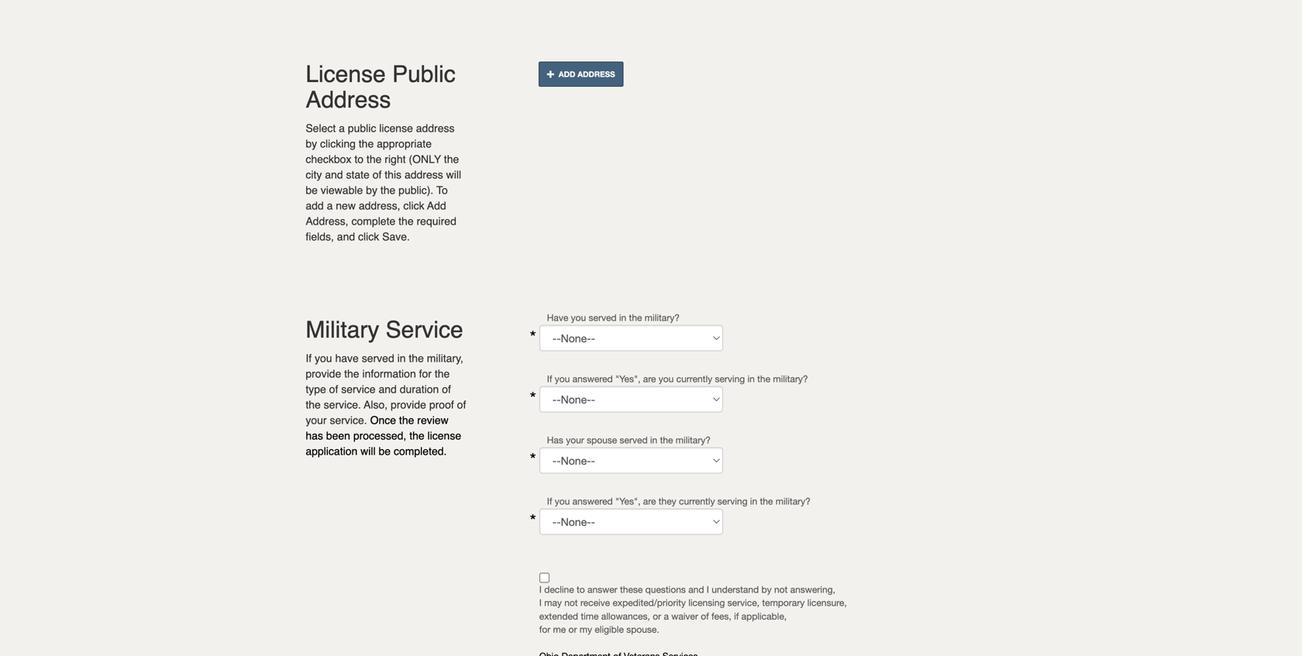 Task type: describe. For each thing, give the bounding box(es) containing it.
required
[[417, 215, 457, 228]]

1 horizontal spatial a
[[339, 122, 345, 135]]

address,
[[306, 215, 349, 228]]

temporary
[[762, 598, 805, 609]]

1 horizontal spatial provide
[[391, 399, 426, 411]]

fees,
[[712, 611, 732, 622]]

have you served in the military?
[[547, 313, 680, 323]]

you for if you have served in the military, provide the information for the type of service and duration of the service. also, provide proof of your service.
[[315, 352, 332, 365]]

1 horizontal spatial your
[[566, 435, 584, 446]]

review
[[417, 414, 449, 427]]

1 vertical spatial click
[[358, 231, 379, 243]]

will inside select a public license address by clicking the appropriate checkbox to the right (only the city and state of this address will be viewable by the public). to add a new address, click add address, complete the required fields, and click save.
[[446, 169, 461, 181]]

for inside i decline to answer these questions and i understand by not answering, i may not receive expedited/priority licensing service, temporary licensure, extended time allowances, or a waiver of fees, if applicable, for me or my eligible spouse.
[[539, 625, 551, 635]]

you for if you answered "yes", are you currently serving in the military?
[[555, 374, 570, 385]]

licensing
[[689, 598, 725, 609]]

add inside add address button
[[559, 69, 576, 79]]

1 vertical spatial by
[[366, 184, 378, 197]]

receive
[[581, 598, 610, 609]]

complete
[[352, 215, 396, 228]]

to inside i decline to answer these questions and i understand by not answering, i may not receive expedited/priority licensing service, temporary licensure, extended time allowances, or a waiver of fees, if applicable, for me or my eligible spouse.
[[577, 585, 585, 596]]

once
[[370, 414, 396, 427]]

0 vertical spatial provide
[[306, 368, 341, 380]]

if you have served in the military, provide the information for the type of service and duration of the service. also, provide proof of your service.
[[306, 352, 466, 427]]

extended
[[539, 611, 578, 622]]

i left decline
[[539, 585, 542, 596]]

waiver
[[672, 611, 699, 622]]

address inside button
[[578, 69, 615, 79]]

this
[[385, 169, 402, 181]]

select
[[306, 122, 336, 135]]

you up has your spouse served in the military?
[[659, 374, 674, 385]]

service
[[341, 383, 376, 396]]

to
[[437, 184, 448, 197]]

answered for if you answered "yes", are they currently serving in the military?
[[573, 496, 613, 507]]

appropriate
[[377, 138, 432, 150]]

time
[[581, 611, 599, 622]]

1 vertical spatial or
[[569, 625, 577, 635]]

service,
[[728, 598, 760, 609]]

public
[[348, 122, 376, 135]]

applicable,
[[742, 611, 787, 622]]

select a public license address by clicking the appropriate checkbox to the right (only the city and state of this address will be viewable by the public). to add a new address, click add address, complete the required fields, and click save.
[[306, 122, 461, 243]]

fields,
[[306, 231, 334, 243]]

be inside select a public license address by clicking the appropriate checkbox to the right (only the city and state of this address will be viewable by the public). to add a new address, click add address, complete the required fields, and click save.
[[306, 184, 318, 197]]

been
[[326, 430, 350, 442]]

currently for they
[[679, 496, 715, 507]]

right
[[385, 153, 406, 166]]

if for if you answered "yes", are they currently serving in the military?
[[547, 496, 552, 507]]

military
[[306, 317, 379, 344]]

1 vertical spatial not
[[565, 598, 578, 609]]

license inside 'once the review has been processed, the license application will be completed.'
[[428, 430, 461, 442]]

completed.
[[394, 445, 447, 458]]

add inside select a public license address by clicking the appropriate checkbox to the right (only the city and state of this address will be viewable by the public). to add a new address, click add address, complete the required fields, and click save.
[[427, 200, 446, 212]]

answered for if you answered "yes", are you currently serving in the military?
[[573, 374, 613, 385]]

1 vertical spatial a
[[327, 200, 333, 212]]

state
[[346, 169, 370, 181]]

and down address,
[[337, 231, 355, 243]]

for inside "if you have served in the military, provide the information for the type of service and duration of the service. also, provide proof of your service."
[[419, 368, 432, 380]]

1 vertical spatial address
[[405, 169, 443, 181]]

you for if you answered "yes", are they currently serving in the military?
[[555, 496, 570, 507]]

serving for they
[[718, 496, 748, 507]]

0 vertical spatial service.
[[324, 399, 361, 411]]

address inside license public address
[[306, 87, 391, 113]]

eligible
[[595, 625, 624, 635]]

license public address
[[306, 61, 456, 113]]

have
[[547, 313, 569, 323]]

public
[[392, 61, 456, 88]]

has
[[547, 435, 564, 446]]

add address button
[[539, 62, 624, 87]]

"yes", for you
[[616, 374, 641, 385]]

checkbox
[[306, 153, 352, 166]]

processed,
[[353, 430, 407, 442]]

1 horizontal spatial click
[[404, 200, 425, 212]]

by inside i decline to answer these questions and i understand by not answering, i may not receive expedited/priority licensing service, temporary licensure, extended time allowances, or a waiver of fees, if applicable, for me or my eligible spouse.
[[762, 585, 772, 596]]

and inside "if you have served in the military, provide the information for the type of service and duration of the service. also, provide proof of your service."
[[379, 383, 397, 396]]

type
[[306, 383, 326, 396]]

if
[[734, 611, 739, 622]]

save.
[[382, 231, 410, 243]]

0 vertical spatial address
[[416, 122, 455, 135]]

licensure,
[[808, 598, 847, 609]]



Task type: locate. For each thing, give the bounding box(es) containing it.
1 vertical spatial service.
[[330, 414, 367, 427]]

military?
[[645, 313, 680, 323], [773, 374, 808, 385], [676, 435, 711, 446], [776, 496, 811, 507]]

i decline to answer these questions and i understand by not answering, i may not receive expedited/priority licensing service, temporary licensure, extended time allowances, or a waiver of fees, if applicable, for me or my eligible spouse.
[[539, 585, 847, 635]]

will
[[446, 169, 461, 181], [361, 445, 376, 458]]

license inside select a public license address by clicking the appropriate checkbox to the right (only the city and state of this address will be viewable by the public). to add a new address, click add address, complete the required fields, and click save.
[[379, 122, 413, 135]]

1 vertical spatial answered
[[573, 496, 613, 507]]

1 are from the top
[[643, 374, 656, 385]]

will inside 'once the review has been processed, the license application will be completed.'
[[361, 445, 376, 458]]

you right have
[[571, 313, 586, 323]]

your inside "if you have served in the military, provide the information for the type of service and duration of the service. also, provide proof of your service."
[[306, 414, 327, 427]]

also,
[[364, 399, 388, 411]]

to up the receive
[[577, 585, 585, 596]]

are
[[643, 374, 656, 385], [643, 496, 656, 507]]

and inside i decline to answer these questions and i understand by not answering, i may not receive expedited/priority licensing service, temporary licensure, extended time allowances, or a waiver of fees, if applicable, for me or my eligible spouse.
[[689, 585, 704, 596]]

"yes", for they
[[616, 496, 641, 507]]

these
[[620, 585, 643, 596]]

military service
[[306, 317, 463, 344]]

0 horizontal spatial address
[[306, 87, 391, 113]]

has your spouse served in the military?
[[547, 435, 711, 446]]

0 vertical spatial for
[[419, 368, 432, 380]]

you inside "if you have served in the military, provide the information for the type of service and duration of the service. also, provide proof of your service."
[[315, 352, 332, 365]]

has
[[306, 430, 323, 442]]

you
[[571, 313, 586, 323], [315, 352, 332, 365], [555, 374, 570, 385], [659, 374, 674, 385], [555, 496, 570, 507]]

2 vertical spatial a
[[664, 611, 669, 622]]

clicking
[[320, 138, 356, 150]]

if
[[306, 352, 312, 365], [547, 374, 552, 385], [547, 496, 552, 507]]

be down city
[[306, 184, 318, 197]]

1 vertical spatial currently
[[679, 496, 715, 507]]

not down decline
[[565, 598, 578, 609]]

allowances,
[[602, 611, 650, 622]]

0 vertical spatial "yes",
[[616, 374, 641, 385]]

a up clicking
[[339, 122, 345, 135]]

add
[[559, 69, 576, 79], [427, 200, 446, 212]]

i
[[539, 585, 542, 596], [707, 585, 709, 596], [539, 598, 542, 609]]

served right have
[[589, 313, 617, 323]]

1 horizontal spatial not
[[775, 585, 788, 596]]

"yes",
[[616, 374, 641, 385], [616, 496, 641, 507]]

0 vertical spatial your
[[306, 414, 327, 427]]

service. up been
[[330, 414, 367, 427]]

0 horizontal spatial a
[[327, 200, 333, 212]]

for left me
[[539, 625, 551, 635]]

0 horizontal spatial will
[[361, 445, 376, 458]]

address up public
[[306, 87, 391, 113]]

address down (only
[[405, 169, 443, 181]]

viewable
[[321, 184, 363, 197]]

license up appropriate
[[379, 122, 413, 135]]

your right has
[[566, 435, 584, 446]]

of inside select a public license address by clicking the appropriate checkbox to the right (only the city and state of this address will be viewable by the public). to add a new address, click add address, complete the required fields, and click save.
[[373, 169, 382, 181]]

answering,
[[791, 585, 836, 596]]

serving
[[715, 374, 745, 385], [718, 496, 748, 507]]

1 vertical spatial "yes",
[[616, 496, 641, 507]]

1 horizontal spatial be
[[379, 445, 391, 458]]

answered up spouse
[[573, 374, 613, 385]]

2 vertical spatial if
[[547, 496, 552, 507]]

0 vertical spatial address
[[578, 69, 615, 79]]

if down has
[[547, 496, 552, 507]]

address
[[578, 69, 615, 79], [306, 87, 391, 113]]

public).
[[399, 184, 434, 197]]

currently
[[677, 374, 713, 385], [679, 496, 715, 507]]

2 horizontal spatial by
[[762, 585, 772, 596]]

a right add
[[327, 200, 333, 212]]

0 horizontal spatial click
[[358, 231, 379, 243]]

1 horizontal spatial license
[[428, 430, 461, 442]]

of
[[373, 169, 382, 181], [329, 383, 338, 396], [442, 383, 451, 396], [457, 399, 466, 411], [701, 611, 709, 622]]

spouse
[[587, 435, 617, 446]]

for up duration
[[419, 368, 432, 380]]

"yes", up has your spouse served in the military?
[[616, 374, 641, 385]]

answered down spouse
[[573, 496, 613, 507]]

2 vertical spatial served
[[620, 435, 648, 446]]

1 vertical spatial your
[[566, 435, 584, 446]]

i up licensing
[[707, 585, 709, 596]]

be
[[306, 184, 318, 197], [379, 445, 391, 458]]

to inside select a public license address by clicking the appropriate checkbox to the right (only the city and state of this address will be viewable by the public). to add a new address, click add address, complete the required fields, and click save.
[[355, 153, 364, 166]]

not up the 'temporary'
[[775, 585, 788, 596]]

application
[[306, 445, 358, 458]]

2 answered from the top
[[573, 496, 613, 507]]

not
[[775, 585, 788, 596], [565, 598, 578, 609]]

or
[[653, 611, 661, 622], [569, 625, 577, 635]]

served
[[589, 313, 617, 323], [362, 352, 394, 365], [620, 435, 648, 446]]

1 vertical spatial if
[[547, 374, 552, 385]]

0 horizontal spatial provide
[[306, 368, 341, 380]]

add
[[306, 200, 324, 212]]

1 horizontal spatial by
[[366, 184, 378, 197]]

of down licensing
[[701, 611, 709, 622]]

a left "waiver"
[[664, 611, 669, 622]]

add address
[[559, 69, 615, 79]]

are up has your spouse served in the military?
[[643, 374, 656, 385]]

0 vertical spatial are
[[643, 374, 656, 385]]

2 are from the top
[[643, 496, 656, 507]]

1 vertical spatial are
[[643, 496, 656, 507]]

None checkbox
[[539, 573, 550, 584]]

click down complete
[[358, 231, 379, 243]]

they
[[659, 496, 677, 507]]

spouse.
[[627, 625, 660, 635]]

if you answered "yes", are they currently serving in the military?
[[547, 496, 811, 507]]

you left 'have'
[[315, 352, 332, 365]]

have
[[335, 352, 359, 365]]

understand
[[712, 585, 759, 596]]

a inside i decline to answer these questions and i understand by not answering, i may not receive expedited/priority licensing service, temporary licensure, extended time allowances, or a waiver of fees, if applicable, for me or my eligible spouse.
[[664, 611, 669, 622]]

of right proof
[[457, 399, 466, 411]]

proof
[[429, 399, 454, 411]]

0 horizontal spatial your
[[306, 414, 327, 427]]

1 vertical spatial to
[[577, 585, 585, 596]]

1 vertical spatial for
[[539, 625, 551, 635]]

i left may
[[539, 598, 542, 609]]

1 vertical spatial add
[[427, 200, 446, 212]]

of up proof
[[442, 383, 451, 396]]

served right spouse
[[620, 435, 648, 446]]

2 vertical spatial by
[[762, 585, 772, 596]]

of right type
[[329, 383, 338, 396]]

questions
[[646, 585, 686, 596]]

click down public).
[[404, 200, 425, 212]]

in inside "if you have served in the military, provide the information for the type of service and duration of the service. also, provide proof of your service."
[[397, 352, 406, 365]]

and down information
[[379, 383, 397, 396]]

expedited/priority
[[613, 598, 686, 609]]

1 horizontal spatial for
[[539, 625, 551, 635]]

served inside "if you have served in the military, provide the information for the type of service and duration of the service. also, provide proof of your service."
[[362, 352, 394, 365]]

address
[[416, 122, 455, 135], [405, 169, 443, 181]]

military,
[[427, 352, 464, 365]]

0 vertical spatial click
[[404, 200, 425, 212]]

address,
[[359, 200, 400, 212]]

provide down duration
[[391, 399, 426, 411]]

2 "yes", from the top
[[616, 496, 641, 507]]

1 horizontal spatial address
[[578, 69, 615, 79]]

and down checkbox at the top left of the page
[[325, 169, 343, 181]]

1 vertical spatial serving
[[718, 496, 748, 507]]

0 vertical spatial add
[[559, 69, 576, 79]]

0 vertical spatial not
[[775, 585, 788, 596]]

you down have
[[555, 374, 570, 385]]

0 horizontal spatial or
[[569, 625, 577, 635]]

and up licensing
[[689, 585, 704, 596]]

if up has
[[547, 374, 552, 385]]

0 vertical spatial answered
[[573, 374, 613, 385]]

served for has your spouse served in the military?
[[620, 435, 648, 446]]

0 horizontal spatial add
[[427, 200, 446, 212]]

or down the expedited/priority
[[653, 611, 661, 622]]

plus image
[[547, 70, 559, 78]]

decline
[[544, 585, 574, 596]]

by
[[306, 138, 317, 150], [366, 184, 378, 197], [762, 585, 772, 596]]

2 horizontal spatial a
[[664, 611, 669, 622]]

information
[[362, 368, 416, 380]]

if for if you answered "yes", are you currently serving in the military?
[[547, 374, 552, 385]]

0 vertical spatial or
[[653, 611, 661, 622]]

1 horizontal spatial served
[[589, 313, 617, 323]]

new
[[336, 200, 356, 212]]

0 horizontal spatial not
[[565, 598, 578, 609]]

0 horizontal spatial to
[[355, 153, 364, 166]]

by up the 'temporary'
[[762, 585, 772, 596]]

provide up type
[[306, 368, 341, 380]]

if inside "if you have served in the military, provide the information for the type of service and duration of the service. also, provide proof of your service."
[[306, 352, 312, 365]]

served for if you have served in the military, provide the information for the type of service and duration of the service. also, provide proof of your service.
[[362, 352, 394, 365]]

if for if you have served in the military, provide the information for the type of service and duration of the service. also, provide proof of your service.
[[306, 352, 312, 365]]

you for have you served in the military?
[[571, 313, 586, 323]]

me
[[553, 625, 566, 635]]

my
[[580, 625, 592, 635]]

0 vertical spatial license
[[379, 122, 413, 135]]

(only
[[409, 153, 441, 166]]

your up has
[[306, 414, 327, 427]]

1 horizontal spatial or
[[653, 611, 661, 622]]

service.
[[324, 399, 361, 411], [330, 414, 367, 427]]

your
[[306, 414, 327, 427], [566, 435, 584, 446]]

if you answered "yes", are you currently serving in the military?
[[547, 374, 808, 385]]

0 vertical spatial served
[[589, 313, 617, 323]]

1 horizontal spatial to
[[577, 585, 585, 596]]

2 horizontal spatial served
[[620, 435, 648, 446]]

duration
[[400, 383, 439, 396]]

to
[[355, 153, 364, 166], [577, 585, 585, 596]]

1 answered from the top
[[573, 374, 613, 385]]

service. down "service"
[[324, 399, 361, 411]]

address up (only
[[416, 122, 455, 135]]

1 vertical spatial served
[[362, 352, 394, 365]]

0 vertical spatial serving
[[715, 374, 745, 385]]

city
[[306, 169, 322, 181]]

the
[[359, 138, 374, 150], [367, 153, 382, 166], [444, 153, 459, 166], [381, 184, 396, 197], [399, 215, 414, 228], [629, 313, 642, 323], [409, 352, 424, 365], [344, 368, 359, 380], [435, 368, 450, 380], [758, 374, 771, 385], [306, 399, 321, 411], [399, 414, 414, 427], [410, 430, 425, 442], [660, 435, 673, 446], [760, 496, 773, 507]]

0 vertical spatial if
[[306, 352, 312, 365]]

once the review has been processed, the license application will be completed.
[[306, 414, 461, 458]]

of inside i decline to answer these questions and i understand by not answering, i may not receive expedited/priority licensing service, temporary licensure, extended time allowances, or a waiver of fees, if applicable, for me or my eligible spouse.
[[701, 611, 709, 622]]

0 horizontal spatial license
[[379, 122, 413, 135]]

will up to
[[446, 169, 461, 181]]

license
[[306, 61, 386, 88]]

"yes", left they
[[616, 496, 641, 507]]

click
[[404, 200, 425, 212], [358, 231, 379, 243]]

1 horizontal spatial will
[[446, 169, 461, 181]]

1 horizontal spatial add
[[559, 69, 576, 79]]

service
[[386, 317, 463, 344]]

1 vertical spatial will
[[361, 445, 376, 458]]

1 vertical spatial be
[[379, 445, 391, 458]]

are left they
[[643, 496, 656, 507]]

be inside 'once the review has been processed, the license application will be completed.'
[[379, 445, 391, 458]]

1 vertical spatial address
[[306, 87, 391, 113]]

or left the my
[[569, 625, 577, 635]]

and
[[325, 169, 343, 181], [337, 231, 355, 243], [379, 383, 397, 396], [689, 585, 704, 596]]

currently for you
[[677, 374, 713, 385]]

to up state
[[355, 153, 364, 166]]

0 horizontal spatial for
[[419, 368, 432, 380]]

0 vertical spatial by
[[306, 138, 317, 150]]

0 horizontal spatial served
[[362, 352, 394, 365]]

by up address,
[[366, 184, 378, 197]]

0 horizontal spatial by
[[306, 138, 317, 150]]

0 vertical spatial be
[[306, 184, 318, 197]]

of left this
[[373, 169, 382, 181]]

be down processed,
[[379, 445, 391, 458]]

1 vertical spatial license
[[428, 430, 461, 442]]

answer
[[588, 585, 618, 596]]

address right plus image
[[578, 69, 615, 79]]

by down select
[[306, 138, 317, 150]]

if up type
[[306, 352, 312, 365]]

0 vertical spatial will
[[446, 169, 461, 181]]

provide
[[306, 368, 341, 380], [391, 399, 426, 411]]

are for you
[[643, 374, 656, 385]]

0 vertical spatial a
[[339, 122, 345, 135]]

served up information
[[362, 352, 394, 365]]

license
[[379, 122, 413, 135], [428, 430, 461, 442]]

1 "yes", from the top
[[616, 374, 641, 385]]

0 horizontal spatial be
[[306, 184, 318, 197]]

license down "review"
[[428, 430, 461, 442]]

serving for you
[[715, 374, 745, 385]]

answered
[[573, 374, 613, 385], [573, 496, 613, 507]]

0 vertical spatial to
[[355, 153, 364, 166]]

for
[[419, 368, 432, 380], [539, 625, 551, 635]]

you down has
[[555, 496, 570, 507]]

are for they
[[643, 496, 656, 507]]

will down processed,
[[361, 445, 376, 458]]

in
[[619, 313, 627, 323], [397, 352, 406, 365], [748, 374, 755, 385], [650, 435, 658, 446], [750, 496, 758, 507]]

1 vertical spatial provide
[[391, 399, 426, 411]]

may
[[544, 598, 562, 609]]

0 vertical spatial currently
[[677, 374, 713, 385]]



Task type: vqa. For each thing, say whether or not it's contained in the screenshot.
"you" associated with Have you served in the military?
yes



